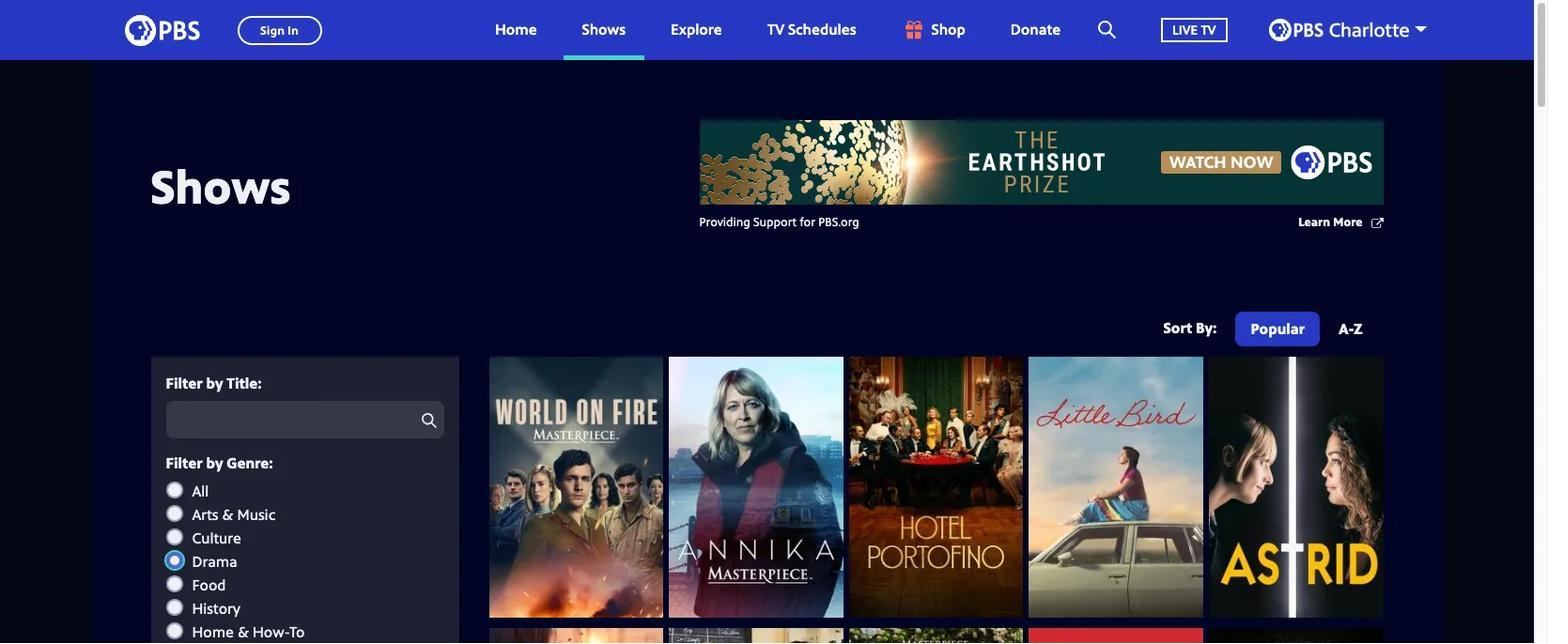 Task type: describe. For each thing, give the bounding box(es) containing it.
by for genre:
[[206, 453, 223, 474]]

1 vertical spatial &
[[238, 622, 249, 642]]

Filter by Title: text field
[[166, 402, 444, 439]]

music
[[237, 504, 276, 525]]

filter for filter by title:
[[166, 373, 203, 394]]

shop link
[[883, 0, 985, 60]]

home link
[[476, 0, 556, 60]]

schedules
[[788, 19, 857, 40]]

by for title:
[[206, 373, 223, 394]]

food
[[192, 575, 226, 595]]

all
[[192, 481, 209, 501]]

live
[[1173, 20, 1198, 38]]

world on fire image
[[489, 357, 663, 619]]

arts
[[192, 504, 218, 525]]

learn more
[[1299, 213, 1363, 230]]

live tv
[[1173, 20, 1216, 38]]

1 horizontal spatial tv
[[1201, 20, 1216, 38]]

more
[[1334, 213, 1363, 230]]

advertisement region
[[700, 120, 1384, 205]]

to
[[289, 622, 305, 642]]

tv schedules
[[767, 19, 857, 40]]

little bird image
[[1029, 357, 1204, 619]]

history
[[192, 598, 240, 619]]

providing
[[700, 213, 751, 230]]

shows link
[[563, 0, 645, 60]]

culture
[[192, 528, 241, 548]]

call the midwife image
[[669, 629, 844, 644]]

genre:
[[227, 453, 273, 474]]

tv schedules link
[[749, 0, 875, 60]]

filter for filter by genre: all arts & music culture drama food history home & how-to
[[166, 453, 203, 474]]

hotel portofino image
[[849, 357, 1024, 619]]

title:
[[227, 373, 262, 394]]

0 vertical spatial home
[[495, 19, 537, 40]]

becoming trauma responsive image
[[489, 629, 663, 644]]



Task type: locate. For each thing, give the bounding box(es) containing it.
1 horizontal spatial home
[[495, 19, 537, 40]]

pbs charlotte image
[[1269, 19, 1409, 41]]

z
[[1354, 319, 1363, 339]]

donate link
[[992, 0, 1080, 60]]

2 filter from the top
[[166, 453, 203, 474]]

home left shows link
[[495, 19, 537, 40]]

filter
[[166, 373, 203, 394], [166, 453, 203, 474]]

1 filter from the top
[[166, 373, 203, 394]]

0 horizontal spatial tv
[[767, 19, 785, 40]]

a-z
[[1339, 319, 1363, 339]]

& right arts
[[222, 504, 234, 525]]

learn more link
[[1299, 213, 1384, 232]]

all creatures great and small image
[[849, 629, 1024, 644]]

0 vertical spatial shows
[[582, 19, 626, 40]]

0 vertical spatial &
[[222, 504, 234, 525]]

annika image
[[669, 357, 844, 619]]

1 vertical spatial shows
[[151, 154, 291, 218]]

0 horizontal spatial &
[[222, 504, 234, 525]]

sort
[[1164, 317, 1193, 338]]

shop
[[932, 19, 966, 40]]

search image
[[1098, 21, 1116, 39]]

shows
[[582, 19, 626, 40], [151, 154, 291, 218]]

0 vertical spatial by
[[206, 373, 223, 394]]

0 horizontal spatial home
[[192, 622, 234, 642]]

0 horizontal spatial shows
[[151, 154, 291, 218]]

by up all
[[206, 453, 223, 474]]

1 horizontal spatial &
[[238, 622, 249, 642]]

1 horizontal spatial shows
[[582, 19, 626, 40]]

sort by: element
[[1232, 312, 1378, 352]]

popular
[[1251, 319, 1305, 339]]

home down history
[[192, 622, 234, 642]]

tv
[[767, 19, 785, 40], [1201, 20, 1216, 38]]

how-
[[253, 622, 289, 642]]

explore
[[671, 19, 722, 40]]

13 commandments image
[[1209, 629, 1384, 644]]

0 vertical spatial filter
[[166, 373, 203, 394]]

learn
[[1299, 213, 1331, 230]]

sort by:
[[1164, 317, 1217, 338]]

providing support for pbs.org
[[700, 213, 860, 230]]

pbs.org
[[819, 213, 860, 230]]

home
[[495, 19, 537, 40], [192, 622, 234, 642]]

filter up all
[[166, 453, 203, 474]]

filter by genre: element
[[166, 481, 444, 644]]

& left the how-
[[238, 622, 249, 642]]

a-
[[1339, 319, 1354, 339]]

&
[[222, 504, 234, 525], [238, 622, 249, 642]]

tv left schedules
[[767, 19, 785, 40]]

by inside filter by genre: all arts & music culture drama food history home & how-to
[[206, 453, 223, 474]]

astrid image
[[1209, 357, 1384, 619]]

live tv link
[[1143, 0, 1246, 60]]

home inside filter by genre: all arts & music culture drama food history home & how-to
[[192, 622, 234, 642]]

filter by genre: all arts & music culture drama food history home & how-to
[[166, 453, 305, 642]]

drama
[[192, 551, 237, 572]]

for
[[800, 213, 816, 230]]

2 by from the top
[[206, 453, 223, 474]]

1 by from the top
[[206, 373, 223, 394]]

1 vertical spatial by
[[206, 453, 223, 474]]

donate
[[1011, 19, 1061, 40]]

1 vertical spatial home
[[192, 622, 234, 642]]

by
[[206, 373, 223, 394], [206, 453, 223, 474]]

filter by title:
[[166, 373, 262, 394]]

filter inside filter by genre: all arts & music culture drama food history home & how-to
[[166, 453, 203, 474]]

by:
[[1196, 317, 1217, 338]]

explore link
[[652, 0, 741, 60]]

tv right live
[[1201, 20, 1216, 38]]

pbs image
[[124, 9, 200, 51]]

1 vertical spatial filter
[[166, 453, 203, 474]]

support
[[754, 213, 797, 230]]

by left title:
[[206, 373, 223, 394]]

masterpiece image
[[1029, 629, 1204, 644]]

filter left title:
[[166, 373, 203, 394]]



Task type: vqa. For each thing, say whether or not it's contained in the screenshot.
THE A-
yes



